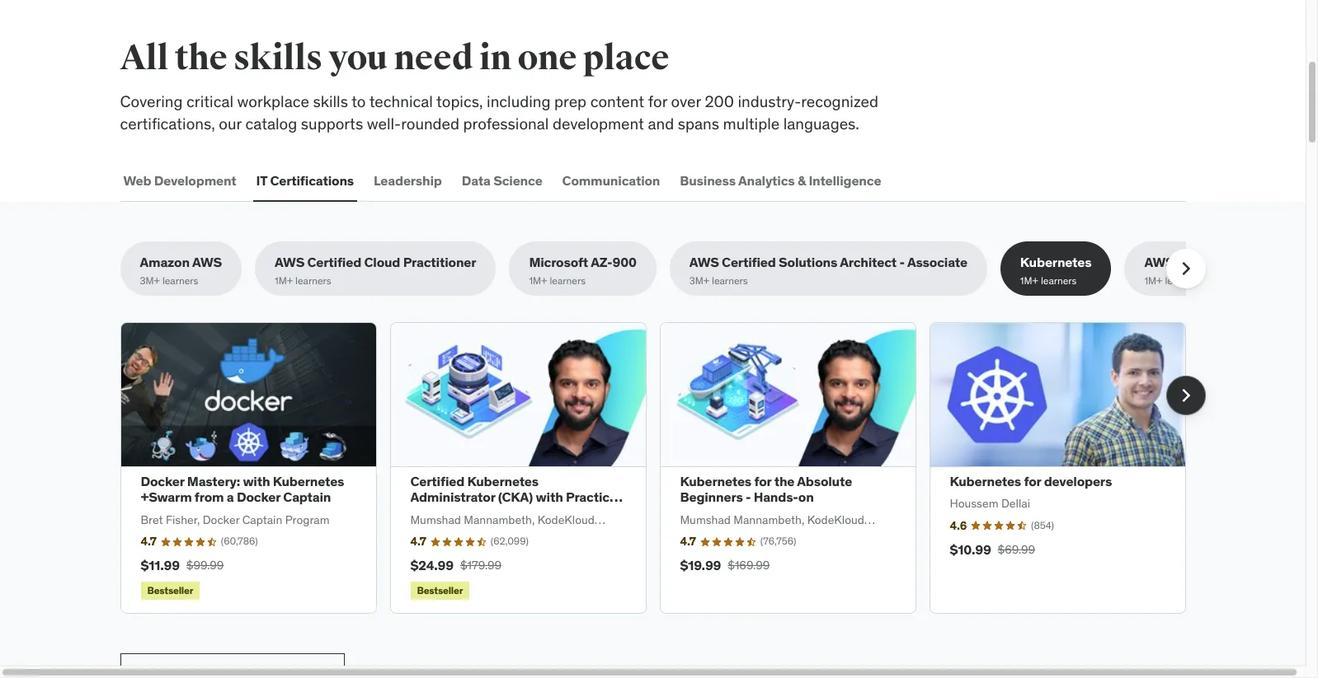 Task type: describe. For each thing, give the bounding box(es) containing it.
business analytics & intelligence button
[[677, 161, 885, 201]]

kubernetes for kubernetes for developers
[[950, 474, 1021, 490]]

developer
[[1234, 254, 1296, 271]]

0 horizontal spatial docker
[[141, 474, 184, 490]]

for inside covering critical workplace skills to technical topics, including prep content for over 200 industry-recognized certifications, our catalog supports well-rounded professional development and spans multiple languages.
[[648, 92, 667, 112]]

900
[[613, 254, 637, 271]]

professional
[[463, 114, 549, 133]]

place
[[583, 37, 669, 79]]

rounded
[[401, 114, 460, 133]]

kubernetes for developers
[[950, 474, 1112, 490]]

docker mastery: with kubernetes +swarm from a docker captain link
[[141, 474, 344, 506]]

beginners
[[680, 490, 743, 506]]

0 vertical spatial skills
[[233, 37, 322, 79]]

communication
[[562, 172, 660, 189]]

aws for aws certified cloud practitioner
[[275, 254, 305, 271]]

technical
[[369, 92, 433, 112]]

including
[[487, 92, 551, 112]]

leadership
[[374, 172, 442, 189]]

aws certified solutions architect - associate 3m+ learners
[[689, 254, 968, 287]]

learners inside aws certified cloud practitioner 1m+ learners
[[295, 274, 331, 287]]

kubernetes inside certified kubernetes administrator (cka) with practice tests
[[467, 474, 539, 490]]

data science
[[462, 172, 543, 189]]

learners inside aws certified solutions architect - associate 3m+ learners
[[712, 274, 748, 287]]

covering critical workplace skills to technical topics, including prep content for over 200 industry-recognized certifications, our catalog supports well-rounded professional development and spans multiple languages.
[[120, 92, 879, 133]]

- inside 'aws certified developer - as 1m+ learners'
[[1299, 254, 1304, 271]]

you
[[329, 37, 388, 79]]

one
[[518, 37, 577, 79]]

covering
[[120, 92, 183, 112]]

captain
[[283, 490, 331, 506]]

web development
[[123, 172, 236, 189]]

1 horizontal spatial docker
[[237, 490, 280, 506]]

amazon
[[140, 254, 190, 271]]

learners inside amazon aws 3m+ learners
[[162, 274, 198, 287]]

associate
[[907, 254, 968, 271]]

critical
[[187, 92, 233, 112]]

development
[[154, 172, 236, 189]]

practitioner
[[403, 254, 476, 271]]

+swarm
[[141, 490, 192, 506]]

0 vertical spatial the
[[175, 37, 227, 79]]

it certifications
[[256, 172, 354, 189]]

- inside kubernetes for the absolute beginners - hands-on
[[746, 490, 751, 506]]

microsoft
[[529, 254, 588, 271]]

cloud
[[364, 254, 400, 271]]

on
[[798, 490, 814, 506]]

aws certified developer - as 1m+ learners
[[1145, 254, 1318, 287]]

spans
[[678, 114, 719, 133]]

supports
[[301, 114, 363, 133]]

workplace
[[237, 92, 309, 112]]

a
[[227, 490, 234, 506]]

topics,
[[436, 92, 483, 112]]

analytics
[[738, 172, 795, 189]]

catalog
[[245, 114, 297, 133]]

and
[[648, 114, 674, 133]]

web development button
[[120, 161, 240, 201]]

certified for solutions
[[722, 254, 776, 271]]

learners inside 'aws certified developer - as 1m+ learners'
[[1165, 274, 1201, 287]]

the inside kubernetes for the absolute beginners - hands-on
[[774, 474, 795, 490]]

(cka)
[[498, 490, 533, 506]]

topic filters element
[[120, 242, 1318, 296]]

architect
[[840, 254, 897, 271]]

skills inside covering critical workplace skills to technical topics, including prep content for over 200 industry-recognized certifications, our catalog supports well-rounded professional development and spans multiple languages.
[[313, 92, 348, 112]]

to
[[352, 92, 366, 112]]

1m+ inside 'aws certified developer - as 1m+ learners'
[[1145, 274, 1163, 287]]

certified kubernetes administrator (cka) with practice tests
[[410, 474, 617, 522]]

certifications
[[270, 172, 354, 189]]



Task type: vqa. For each thing, say whether or not it's contained in the screenshot.
reviews
no



Task type: locate. For each thing, give the bounding box(es) containing it.
over
[[671, 92, 701, 112]]

for up and
[[648, 92, 667, 112]]

0 horizontal spatial the
[[175, 37, 227, 79]]

certified left cloud
[[307, 254, 361, 271]]

certified inside 'aws certified developer - as 1m+ learners'
[[1177, 254, 1231, 271]]

kubernetes for kubernetes for the absolute beginners - hands-on
[[680, 474, 752, 490]]

content
[[590, 92, 644, 112]]

development
[[553, 114, 644, 133]]

4 learners from the left
[[712, 274, 748, 287]]

certified for cloud
[[307, 254, 361, 271]]

certified kubernetes administrator (cka) with practice tests link
[[410, 474, 623, 522]]

our
[[219, 114, 242, 133]]

data
[[462, 172, 491, 189]]

aws for aws certified solutions architect - associate
[[689, 254, 719, 271]]

docker right "a" on the left of page
[[237, 490, 280, 506]]

1m+ inside kubernetes 1m+ learners
[[1020, 274, 1039, 287]]

business analytics & intelligence
[[680, 172, 881, 189]]

from
[[195, 490, 224, 506]]

hands-
[[754, 490, 798, 506]]

intelligence
[[809, 172, 881, 189]]

1m+
[[275, 274, 293, 287], [529, 274, 547, 287], [1020, 274, 1039, 287], [1145, 274, 1163, 287]]

certified
[[307, 254, 361, 271], [722, 254, 776, 271], [1177, 254, 1231, 271], [410, 474, 465, 490]]

1 horizontal spatial the
[[774, 474, 795, 490]]

aws for aws certified developer - as
[[1145, 254, 1174, 271]]

amazon aws 3m+ learners
[[140, 254, 222, 287]]

0 horizontal spatial 3m+
[[140, 274, 160, 287]]

leadership button
[[370, 161, 445, 201]]

aws certified cloud practitioner 1m+ learners
[[275, 254, 476, 287]]

kubernetes inside topic filters element
[[1020, 254, 1092, 271]]

with right "a" on the left of page
[[243, 474, 270, 490]]

for inside kubernetes for the absolute beginners - hands-on
[[754, 474, 772, 490]]

docker
[[141, 474, 184, 490], [237, 490, 280, 506]]

developers
[[1044, 474, 1112, 490]]

0 horizontal spatial -
[[746, 490, 751, 506]]

solutions
[[779, 254, 838, 271]]

for left on
[[754, 474, 772, 490]]

learners inside kubernetes 1m+ learners
[[1041, 274, 1077, 287]]

for for kubernetes for developers
[[1024, 474, 1041, 490]]

web
[[123, 172, 151, 189]]

as
[[1307, 254, 1318, 271]]

1m+ inside microsoft az-900 1m+ learners
[[529, 274, 547, 287]]

5 learners from the left
[[1041, 274, 1077, 287]]

- right architect
[[900, 254, 905, 271]]

with
[[243, 474, 270, 490], [536, 490, 563, 506]]

science
[[493, 172, 543, 189]]

need
[[394, 37, 473, 79]]

2 horizontal spatial for
[[1024, 474, 1041, 490]]

kubernetes for kubernetes 1m+ learners
[[1020, 254, 1092, 271]]

1 horizontal spatial -
[[900, 254, 905, 271]]

for
[[648, 92, 667, 112], [754, 474, 772, 490], [1024, 474, 1041, 490]]

multiple
[[723, 114, 780, 133]]

microsoft az-900 1m+ learners
[[529, 254, 637, 287]]

kubernetes for the absolute beginners - hands-on
[[680, 474, 852, 506]]

kubernetes
[[1020, 254, 1092, 271], [273, 474, 344, 490], [467, 474, 539, 490], [680, 474, 752, 490], [950, 474, 1021, 490]]

administrator
[[410, 490, 495, 506]]

200
[[705, 92, 734, 112]]

0 horizontal spatial for
[[648, 92, 667, 112]]

1 learners from the left
[[162, 274, 198, 287]]

learners inside microsoft az-900 1m+ learners
[[550, 274, 586, 287]]

6 learners from the left
[[1165, 274, 1201, 287]]

for left "developers"
[[1024, 474, 1041, 490]]

with inside docker mastery: with kubernetes +swarm from a docker captain
[[243, 474, 270, 490]]

certified up tests
[[410, 474, 465, 490]]

3m+ inside amazon aws 3m+ learners
[[140, 274, 160, 287]]

in
[[479, 37, 511, 79]]

tests
[[410, 505, 443, 522]]

languages.
[[784, 114, 860, 133]]

kubernetes for developers link
[[950, 474, 1112, 490]]

- inside aws certified solutions architect - associate 3m+ learners
[[900, 254, 905, 271]]

kubernetes 1m+ learners
[[1020, 254, 1092, 287]]

skills up workplace
[[233, 37, 322, 79]]

4 aws from the left
[[1145, 254, 1174, 271]]

business
[[680, 172, 736, 189]]

it
[[256, 172, 267, 189]]

certified inside aws certified cloud practitioner 1m+ learners
[[307, 254, 361, 271]]

for for kubernetes for the absolute beginners - hands-on
[[754, 474, 772, 490]]

certified inside certified kubernetes administrator (cka) with practice tests
[[410, 474, 465, 490]]

docker mastery: with kubernetes +swarm from a docker captain
[[141, 474, 344, 506]]

3 aws from the left
[[689, 254, 719, 271]]

3 1m+ from the left
[[1020, 274, 1039, 287]]

all
[[120, 37, 168, 79]]

skills
[[233, 37, 322, 79], [313, 92, 348, 112]]

certifications,
[[120, 114, 215, 133]]

with inside certified kubernetes administrator (cka) with practice tests
[[536, 490, 563, 506]]

mastery:
[[187, 474, 240, 490]]

- left hands-
[[746, 490, 751, 506]]

- left as in the top right of the page
[[1299, 254, 1304, 271]]

docker left from
[[141, 474, 184, 490]]

2 1m+ from the left
[[529, 274, 547, 287]]

certified for developer
[[1177, 254, 1231, 271]]

recognized
[[801, 92, 879, 112]]

1 aws from the left
[[192, 254, 222, 271]]

1m+ inside aws certified cloud practitioner 1m+ learners
[[275, 274, 293, 287]]

kubernetes for the absolute beginners - hands-on link
[[680, 474, 852, 506]]

1 vertical spatial skills
[[313, 92, 348, 112]]

0 horizontal spatial with
[[243, 474, 270, 490]]

&
[[798, 172, 806, 189]]

skills up supports
[[313, 92, 348, 112]]

aws inside 'aws certified developer - as 1m+ learners'
[[1145, 254, 1174, 271]]

certified left solutions
[[722, 254, 776, 271]]

1 horizontal spatial for
[[754, 474, 772, 490]]

all the skills you need in one place
[[120, 37, 669, 79]]

3m+ inside aws certified solutions architect - associate 3m+ learners
[[689, 274, 710, 287]]

kubernetes inside docker mastery: with kubernetes +swarm from a docker captain
[[273, 474, 344, 490]]

with right "(cka)"
[[536, 490, 563, 506]]

next image
[[1173, 256, 1199, 282]]

1 vertical spatial the
[[774, 474, 795, 490]]

2 learners from the left
[[295, 274, 331, 287]]

1 3m+ from the left
[[140, 274, 160, 287]]

industry-
[[738, 92, 801, 112]]

prep
[[554, 92, 587, 112]]

1 horizontal spatial with
[[536, 490, 563, 506]]

1 horizontal spatial 3m+
[[689, 274, 710, 287]]

the left on
[[774, 474, 795, 490]]

learners
[[162, 274, 198, 287], [295, 274, 331, 287], [550, 274, 586, 287], [712, 274, 748, 287], [1041, 274, 1077, 287], [1165, 274, 1201, 287]]

2 aws from the left
[[275, 254, 305, 271]]

kubernetes inside kubernetes for the absolute beginners - hands-on
[[680, 474, 752, 490]]

aws
[[192, 254, 222, 271], [275, 254, 305, 271], [689, 254, 719, 271], [1145, 254, 1174, 271]]

data science button
[[458, 161, 546, 201]]

next image
[[1173, 383, 1199, 409]]

carousel element
[[120, 323, 1206, 615]]

3 learners from the left
[[550, 274, 586, 287]]

aws inside aws certified solutions architect - associate 3m+ learners
[[689, 254, 719, 271]]

absolute
[[797, 474, 852, 490]]

certified left the developer
[[1177, 254, 1231, 271]]

4 1m+ from the left
[[1145, 274, 1163, 287]]

2 3m+ from the left
[[689, 274, 710, 287]]

aws inside aws certified cloud practitioner 1m+ learners
[[275, 254, 305, 271]]

3m+
[[140, 274, 160, 287], [689, 274, 710, 287]]

the up critical
[[175, 37, 227, 79]]

well-
[[367, 114, 401, 133]]

2 horizontal spatial -
[[1299, 254, 1304, 271]]

aws inside amazon aws 3m+ learners
[[192, 254, 222, 271]]

practice
[[566, 490, 617, 506]]

it certifications button
[[253, 161, 357, 201]]

az-
[[591, 254, 613, 271]]

certified inside aws certified solutions architect - associate 3m+ learners
[[722, 254, 776, 271]]

communication button
[[559, 161, 664, 201]]

1 1m+ from the left
[[275, 274, 293, 287]]



